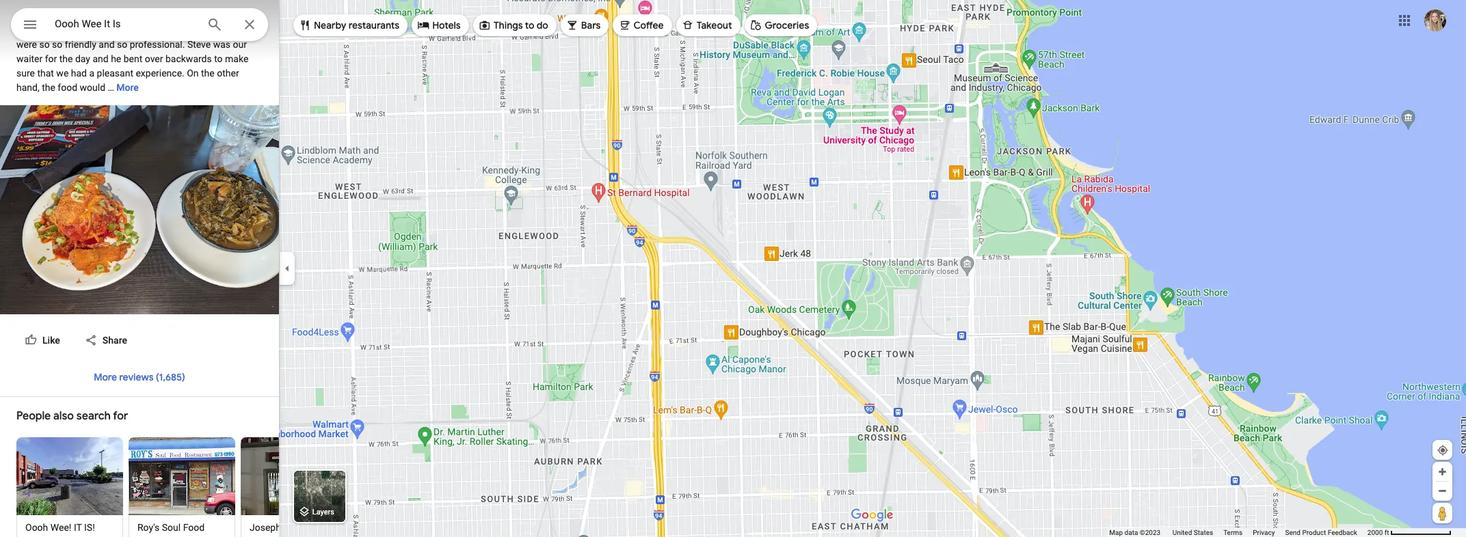 Task type: describe. For each thing, give the bounding box(es) containing it.
like
[[42, 335, 60, 346]]

ft
[[1385, 529, 1390, 537]]

layers
[[312, 508, 334, 517]]

oooh
[[25, 523, 48, 534]]


[[619, 17, 631, 32]]

do
[[537, 19, 548, 31]]

3.4 stars 218 reviews image
[[25, 535, 76, 538]]

states
[[1194, 529, 1214, 537]]

©2023
[[1140, 529, 1161, 537]]

 button
[[11, 8, 49, 44]]

more reviews (1,685) button
[[80, 361, 199, 394]]

privacy button
[[1253, 529, 1275, 538]]

our
[[233, 39, 247, 50]]

was
[[213, 39, 231, 50]]

is
[[81, 25, 88, 36]]

4.4 stars 609 reviews image
[[137, 535, 189, 538]]

hotels
[[432, 19, 461, 31]]

3 stars image
[[16, 9, 71, 18]]

2000 ft button
[[1368, 529, 1452, 537]]

none field inside oooh wee it is field
[[55, 16, 196, 32]]

bent
[[124, 53, 142, 64]]

google maps element
[[0, 0, 1467, 538]]

show street view coverage image
[[1433, 503, 1453, 524]]

like button
[[16, 328, 71, 353]]

Oooh Wee It Is field
[[11, 8, 268, 41]]


[[750, 17, 762, 32]]

 coffee
[[619, 17, 664, 32]]

1 horizontal spatial for
[[113, 410, 128, 423]]

roy's
[[137, 523, 160, 534]]

google account: michelle dermenjian  
(michelle.dermenjian@adept.ai) image
[[1425, 9, 1447, 31]]

send product feedback
[[1286, 529, 1358, 537]]


[[417, 17, 430, 32]]

1 vertical spatial and
[[99, 39, 115, 50]]

 search field
[[11, 8, 268, 44]]

restaurants
[[349, 19, 400, 31]]

coffee
[[634, 19, 664, 31]]

groceries
[[765, 19, 809, 31]]

 things to do
[[479, 17, 548, 32]]

employees
[[207, 25, 253, 36]]

search
[[76, 410, 111, 423]]

united states button
[[1173, 529, 1214, 538]]

product
[[1303, 529, 1327, 537]]

hand,
[[16, 82, 39, 93]]

we
[[56, 68, 69, 79]]

 groceries
[[750, 17, 809, 32]]

pleasant
[[97, 68, 133, 79]]

professional.
[[130, 39, 185, 50]]

he
[[111, 53, 121, 64]]

share
[[103, 335, 127, 346]]

zoom in image
[[1438, 467, 1448, 477]]

more for more
[[117, 82, 139, 93]]

staff
[[154, 25, 174, 36]]

 nearby restaurants
[[299, 17, 400, 32]]

2 vertical spatial and
[[93, 53, 109, 64]]

1 vertical spatial the
[[201, 68, 215, 79]]

oooh wee! it is! link
[[16, 438, 123, 538]]

steve
[[187, 39, 211, 50]]

would
[[80, 82, 105, 93]]

more for more reviews (1,685)
[[94, 371, 117, 384]]

month
[[83, 8, 111, 19]]

josephine's southern cooking
[[250, 523, 378, 534]]

oooh wee! it is!
[[25, 523, 95, 534]]

make
[[225, 53, 249, 64]]

experience.
[[136, 68, 185, 79]]

data
[[1125, 529, 1139, 537]]

bars
[[581, 19, 601, 31]]

people also search for
[[16, 410, 128, 423]]

waiter
[[16, 53, 43, 64]]

friendly
[[65, 39, 96, 50]]

send product feedback button
[[1286, 529, 1358, 538]]

(1,685)
[[156, 371, 185, 384]]

2000
[[1368, 529, 1383, 537]]

josephine's
[[250, 523, 300, 534]]

to inside  things to do
[[525, 19, 535, 31]]

on
[[187, 68, 199, 79]]

for inside the restaurant is beautiful. wait staff and all employees were so so friendly and so professional. steve was our waiter for the day and he bent over backwards to make sure that we had a pleasant experience. on the other hand, the food would …
[[45, 53, 57, 64]]

takeout
[[697, 19, 732, 31]]

it
[[74, 523, 82, 534]]



Task type: locate. For each thing, give the bounding box(es) containing it.
roy's soul food
[[137, 523, 205, 534]]

united states
[[1173, 529, 1214, 537]]

things
[[494, 19, 523, 31]]

and left he
[[93, 53, 109, 64]]

send
[[1286, 529, 1301, 537]]

0 vertical spatial a
[[76, 8, 81, 19]]

feedback
[[1328, 529, 1358, 537]]

the right on
[[201, 68, 215, 79]]

beautiful.
[[90, 25, 130, 36]]

for up that
[[45, 53, 57, 64]]

people
[[16, 410, 51, 423]]

and down "beautiful."
[[99, 39, 115, 50]]

to down was
[[214, 53, 223, 64]]

the up we at the left top of the page
[[59, 53, 73, 64]]

terms button
[[1224, 529, 1243, 538]]

josephine's southern cooking link
[[241, 438, 378, 538]]

footer containing map data ©2023
[[1110, 529, 1368, 538]]

for
[[45, 53, 57, 64], [113, 410, 128, 423]]

a month ago
[[76, 8, 129, 19]]

united
[[1173, 529, 1193, 537]]

more button
[[117, 71, 139, 105]]

more left reviews
[[94, 371, 117, 384]]

0 horizontal spatial a
[[76, 8, 81, 19]]

0 horizontal spatial so
[[39, 39, 50, 50]]

so right were
[[39, 39, 50, 50]]

privacy
[[1253, 529, 1275, 537]]

 hotels
[[417, 17, 461, 32]]

a right had
[[89, 68, 94, 79]]

map
[[1110, 529, 1123, 537]]

…
[[108, 82, 114, 93]]

day
[[75, 53, 90, 64]]

0 vertical spatial for
[[45, 53, 57, 64]]

2000 ft
[[1368, 529, 1390, 537]]

other
[[217, 68, 239, 79]]

and
[[176, 25, 192, 36], [99, 39, 115, 50], [93, 53, 109, 64]]

were
[[16, 39, 37, 50]]

1 vertical spatial to
[[214, 53, 223, 64]]

the
[[59, 53, 73, 64], [201, 68, 215, 79], [42, 82, 55, 93]]

show your location image
[[1437, 445, 1450, 457]]


[[22, 15, 38, 34]]

backwards
[[166, 53, 212, 64]]

zoom out image
[[1438, 486, 1448, 497]]

food
[[58, 82, 77, 93]]

the down that
[[42, 82, 55, 93]]

a up 'is'
[[76, 8, 81, 19]]

1 vertical spatial for
[[113, 410, 128, 423]]

3 so from the left
[[117, 39, 127, 50]]

footer inside google maps "element"
[[1110, 529, 1368, 538]]

a
[[76, 8, 81, 19], [89, 68, 94, 79]]

terms
[[1224, 529, 1243, 537]]

 bars
[[566, 17, 601, 32]]

southern
[[302, 523, 341, 534]]

0 horizontal spatial for
[[45, 53, 57, 64]]

so down restaurant
[[52, 39, 62, 50]]

cooking
[[343, 523, 378, 534]]

0 vertical spatial more
[[117, 82, 139, 93]]

0 horizontal spatial to
[[214, 53, 223, 64]]

restaurant
[[35, 25, 78, 36]]

1 so from the left
[[39, 39, 50, 50]]

sure
[[16, 68, 35, 79]]

more reviews (1,685)
[[94, 371, 185, 384]]

the
[[16, 25, 32, 36]]

1 horizontal spatial the
[[59, 53, 73, 64]]

is!
[[84, 523, 95, 534]]

share button
[[77, 328, 138, 353]]

1 horizontal spatial so
[[52, 39, 62, 50]]


[[682, 17, 694, 32]]

and left all
[[176, 25, 192, 36]]

2 horizontal spatial so
[[117, 39, 127, 50]]

footer
[[1110, 529, 1368, 538]]

ago
[[113, 8, 129, 19]]

wee!
[[50, 523, 71, 534]]

1 horizontal spatial a
[[89, 68, 94, 79]]

more inside 'button'
[[94, 371, 117, 384]]

more
[[117, 82, 139, 93], [94, 371, 117, 384]]

soul
[[162, 523, 181, 534]]

so
[[39, 39, 50, 50], [52, 39, 62, 50], [117, 39, 127, 50]]

0 horizontal spatial the
[[42, 82, 55, 93]]

3 stars image
[[16, 9, 26, 18]]

to left do
[[525, 19, 535, 31]]


[[299, 17, 311, 32]]

2 so from the left
[[52, 39, 62, 50]]

over
[[145, 53, 163, 64]]

3.8 stars 599 reviews image
[[250, 535, 301, 538]]

a inside the restaurant is beautiful. wait staff and all employees were so so friendly and so professional. steve was our waiter for the day and he bent over backwards to make sure that we had a pleasant experience. on the other hand, the food would …
[[89, 68, 94, 79]]

so up he
[[117, 39, 127, 50]]

1 horizontal spatial to
[[525, 19, 535, 31]]

2 horizontal spatial the
[[201, 68, 215, 79]]

also
[[53, 410, 74, 423]]


[[479, 17, 491, 32]]

wait
[[133, 25, 152, 36]]

0 vertical spatial the
[[59, 53, 73, 64]]

nearby
[[314, 19, 346, 31]]

map data ©2023
[[1110, 529, 1163, 537]]

to
[[525, 19, 535, 31], [214, 53, 223, 64]]

all
[[194, 25, 204, 36]]

for right search
[[113, 410, 128, 423]]

None field
[[55, 16, 196, 32]]

roy's soul food link
[[129, 438, 235, 538]]

1 vertical spatial a
[[89, 68, 94, 79]]

0 vertical spatial to
[[525, 19, 535, 31]]

0 vertical spatial and
[[176, 25, 192, 36]]

had
[[71, 68, 87, 79]]

collapse side panel image
[[280, 261, 295, 276]]

food
[[183, 523, 205, 534]]

to inside the restaurant is beautiful. wait staff and all employees were so so friendly and so professional. steve was our waiter for the day and he bent over backwards to make sure that we had a pleasant experience. on the other hand, the food would …
[[214, 53, 223, 64]]

2 vertical spatial the
[[42, 82, 55, 93]]

more right …
[[117, 82, 139, 93]]

1 vertical spatial more
[[94, 371, 117, 384]]

reviews
[[119, 371, 154, 384]]

 takeout
[[682, 17, 732, 32]]


[[566, 17, 579, 32]]

that
[[37, 68, 54, 79]]



Task type: vqa. For each thing, say whether or not it's contained in the screenshot.
United States
yes



